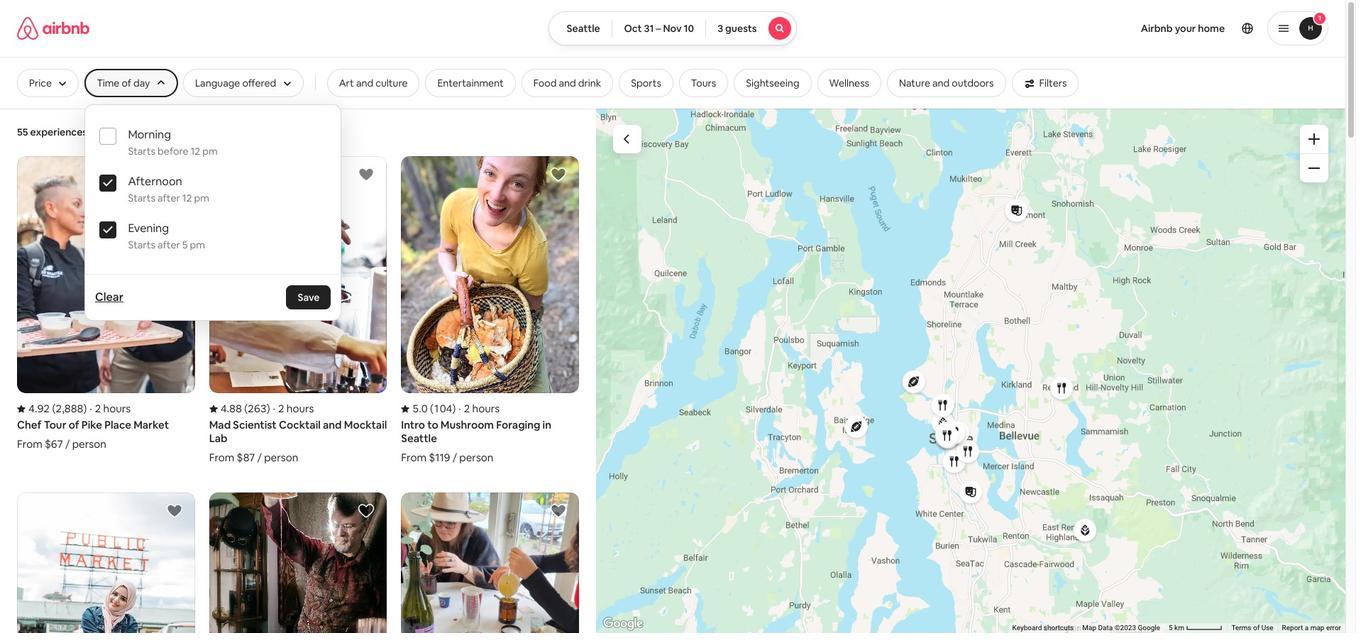 Task type: describe. For each thing, give the bounding box(es) containing it.
afternoon
[[128, 174, 182, 189]]

0 horizontal spatial add to wishlist image
[[166, 503, 183, 520]]

food and drink
[[533, 77, 601, 89]]

hours for foraging
[[472, 402, 500, 415]]

hours for pike
[[103, 402, 131, 415]]

2 for 4.88 (263)
[[278, 402, 284, 415]]

guests
[[725, 22, 757, 35]]

seattle inside button
[[567, 22, 600, 35]]

12 for morning
[[191, 145, 200, 158]]

2 for 5.0 (104)
[[464, 402, 470, 415]]

©2023
[[1115, 624, 1136, 632]]

in
[[543, 418, 551, 432]]

data
[[1098, 624, 1113, 632]]

map data ©2023 google
[[1082, 624, 1160, 632]]

keyboard shortcuts button
[[1012, 623, 1074, 633]]

· 2 hours for foraging
[[459, 402, 500, 415]]

/ for from $67
[[65, 437, 70, 451]]

intro to mushroom foraging in seattle group
[[401, 156, 579, 464]]

· for (104)
[[459, 402, 461, 415]]

starts for afternoon
[[128, 192, 155, 204]]

a
[[1305, 624, 1309, 632]]

time of day button
[[85, 69, 177, 97]]

$119
[[429, 451, 450, 464]]

map
[[1311, 624, 1325, 632]]

of for terms
[[1253, 624, 1260, 632]]

terms of use link
[[1232, 624, 1274, 632]]

5 inside evening starts after 5 pm
[[182, 238, 188, 251]]

starts for morning
[[128, 145, 155, 158]]

and for food
[[559, 77, 576, 89]]

mad scientist cocktail and mocktail lab from $87 / person
[[209, 418, 387, 464]]

day
[[133, 77, 150, 89]]

from for mad scientist cocktail and mocktail lab from $87 / person
[[209, 451, 234, 464]]

zoom out image
[[1309, 163, 1320, 174]]

and for nature
[[933, 77, 950, 89]]

wellness
[[829, 77, 869, 89]]

of inside chef tour of pike place market from $67 / person
[[69, 418, 79, 432]]

art and culture
[[339, 77, 408, 89]]

chef tour of pike place market from $67 / person
[[17, 418, 169, 451]]

mushroom
[[441, 418, 494, 432]]

from for chef tour of pike place market from $67 / person
[[17, 437, 42, 451]]

Sports button
[[619, 69, 673, 97]]

lab
[[209, 432, 227, 445]]

mocktail
[[344, 418, 387, 432]]

intro
[[401, 418, 425, 432]]

3 guests
[[718, 22, 757, 35]]

(2,888)
[[52, 402, 87, 415]]

market
[[134, 418, 169, 432]]

person for mushroom
[[459, 451, 494, 464]]

clear
[[95, 290, 124, 304]]

none search field containing seattle
[[549, 11, 797, 45]]

(263)
[[244, 402, 270, 415]]

time
[[97, 77, 119, 89]]

0 horizontal spatial add to wishlist image
[[166, 166, 183, 183]]

· 2 hours for and
[[273, 402, 314, 415]]

pike
[[81, 418, 102, 432]]

before
[[158, 145, 188, 158]]

sightseeing
[[746, 77, 800, 89]]

mad
[[209, 418, 231, 432]]

pm for evening
[[190, 238, 205, 251]]

(104)
[[430, 402, 456, 415]]

clear button
[[88, 283, 131, 312]]

terms of use
[[1232, 624, 1274, 632]]

error
[[1326, 624, 1341, 632]]

31
[[644, 22, 654, 35]]

Sightseeing button
[[734, 69, 812, 97]]

shortcuts
[[1044, 624, 1074, 632]]

time of day
[[97, 77, 150, 89]]

· for (2,888)
[[90, 402, 92, 415]]

tours
[[691, 77, 716, 89]]

terms
[[1232, 624, 1252, 632]]

from for intro to mushroom foraging in seattle from $119 / person
[[401, 451, 427, 464]]

art
[[339, 77, 354, 89]]

4.92 (2,888)
[[28, 402, 87, 415]]

5.0
[[413, 402, 428, 415]]

outdoors
[[952, 77, 994, 89]]

profile element
[[814, 0, 1329, 57]]

5 km
[[1169, 624, 1186, 632]]

4.88
[[220, 402, 242, 415]]

Art and culture button
[[327, 69, 420, 97]]

seattle inside intro to mushroom foraging in seattle from $119 / person
[[401, 432, 437, 445]]

add to wishlist image for intro to mushroom foraging in seattle from $119 / person
[[550, 166, 567, 183]]

mad scientist cocktail and mocktail lab group
[[209, 156, 387, 464]]



Task type: locate. For each thing, give the bounding box(es) containing it.
km
[[1175, 624, 1184, 632]]

2 right the (263)
[[278, 402, 284, 415]]

seattle button
[[549, 11, 613, 45]]

$67
[[45, 437, 63, 451]]

2 · 2 hours from the left
[[273, 402, 314, 415]]

person inside the mad scientist cocktail and mocktail lab from $87 / person
[[264, 451, 298, 464]]

and right cocktail
[[323, 418, 342, 432]]

after down evening
[[158, 238, 180, 251]]

· 2 hours inside mad scientist cocktail and mocktail lab group
[[273, 402, 314, 415]]

starts inside morning starts before 12 pm
[[128, 145, 155, 158]]

1 · from the left
[[90, 402, 92, 415]]

food
[[533, 77, 557, 89]]

12
[[191, 145, 200, 158], [182, 192, 192, 204]]

1 horizontal spatial person
[[264, 451, 298, 464]]

starts down morning
[[128, 145, 155, 158]]

and inside 'button'
[[559, 77, 576, 89]]

1 2 from the left
[[95, 402, 101, 415]]

1 vertical spatial 12
[[182, 192, 192, 204]]

1 · 2 hours from the left
[[90, 402, 131, 415]]

0 horizontal spatial /
[[65, 437, 70, 451]]

3
[[718, 22, 723, 35]]

/ right $119
[[453, 451, 457, 464]]

and for art
[[356, 77, 373, 89]]

person inside intro to mushroom foraging in seattle from $119 / person
[[459, 451, 494, 464]]

1 starts from the top
[[128, 145, 155, 158]]

1 horizontal spatial 2
[[278, 402, 284, 415]]

1 vertical spatial of
[[69, 418, 79, 432]]

2 hours from the left
[[287, 402, 314, 415]]

from inside chef tour of pike place market from $67 / person
[[17, 437, 42, 451]]

5 down afternoon starts after 12 pm
[[182, 238, 188, 251]]

of for time
[[122, 77, 131, 89]]

0 horizontal spatial 5
[[182, 238, 188, 251]]

· 2 hours for pike
[[90, 402, 131, 415]]

Food and drink button
[[521, 69, 613, 97]]

1 vertical spatial 5
[[1169, 624, 1173, 632]]

and inside the mad scientist cocktail and mocktail lab from $87 / person
[[323, 418, 342, 432]]

2 starts from the top
[[128, 192, 155, 204]]

scientist
[[233, 418, 277, 432]]

/ right $87
[[257, 451, 262, 464]]

seattle
[[567, 22, 600, 35], [401, 432, 437, 445]]

2 horizontal spatial person
[[459, 451, 494, 464]]

seattle left oct on the top left of page
[[567, 22, 600, 35]]

map
[[1082, 624, 1097, 632]]

person inside chef tour of pike place market from $67 / person
[[72, 437, 106, 451]]

place
[[104, 418, 131, 432]]

evening
[[128, 221, 169, 236]]

and inside "button"
[[356, 77, 373, 89]]

$87
[[237, 451, 255, 464]]

2 horizontal spatial add to wishlist image
[[550, 503, 567, 520]]

hours up cocktail
[[287, 402, 314, 415]]

pm for afternoon
[[194, 192, 209, 204]]

1 horizontal spatial add to wishlist image
[[358, 166, 375, 183]]

1 horizontal spatial ·
[[273, 402, 275, 415]]

1 vertical spatial starts
[[128, 192, 155, 204]]

add to wishlist image inside mad scientist cocktail and mocktail lab group
[[358, 166, 375, 183]]

1 after from the top
[[158, 192, 180, 204]]

oct 31 – nov 10
[[624, 22, 694, 35]]

and left drink
[[559, 77, 576, 89]]

0 vertical spatial of
[[122, 77, 131, 89]]

/
[[65, 437, 70, 451], [257, 451, 262, 464], [453, 451, 457, 464]]

· 2 hours inside chef tour of pike place market group
[[90, 402, 131, 415]]

and right art
[[356, 77, 373, 89]]

1 horizontal spatial /
[[257, 451, 262, 464]]

nov
[[663, 22, 682, 35]]

· 2 hours up mushroom
[[459, 402, 500, 415]]

5
[[182, 238, 188, 251], [1169, 624, 1173, 632]]

Entertainment button
[[425, 69, 516, 97]]

5 left km at the bottom right of page
[[1169, 624, 1173, 632]]

/ inside chef tour of pike place market from $67 / person
[[65, 437, 70, 451]]

after for afternoon
[[158, 192, 180, 204]]

nature and outdoors
[[899, 77, 994, 89]]

pm inside morning starts before 12 pm
[[202, 145, 218, 158]]

1 horizontal spatial of
[[122, 77, 131, 89]]

0 horizontal spatial · 2 hours
[[90, 402, 131, 415]]

starts down evening
[[128, 238, 155, 251]]

3 · from the left
[[459, 402, 461, 415]]

· for (263)
[[273, 402, 275, 415]]

1 horizontal spatial from
[[209, 451, 234, 464]]

starts down afternoon
[[128, 192, 155, 204]]

2 vertical spatial of
[[1253, 624, 1260, 632]]

report a map error link
[[1282, 624, 1341, 632]]

pm inside afternoon starts after 12 pm
[[194, 192, 209, 204]]

pm for morning
[[202, 145, 218, 158]]

/ right $67 at bottom left
[[65, 437, 70, 451]]

from inside intro to mushroom foraging in seattle from $119 / person
[[401, 451, 427, 464]]

0 horizontal spatial 2
[[95, 402, 101, 415]]

pm down afternoon starts after 12 pm
[[190, 238, 205, 251]]

0 horizontal spatial from
[[17, 437, 42, 451]]

keyboard shortcuts
[[1012, 624, 1074, 632]]

· 2 hours
[[90, 402, 131, 415], [273, 402, 314, 415], [459, 402, 500, 415]]

· inside chef tour of pike place market group
[[90, 402, 92, 415]]

3 hours from the left
[[472, 402, 500, 415]]

add to wishlist image for mad scientist cocktail and mocktail lab from $87 / person
[[358, 166, 375, 183]]

1 vertical spatial seattle
[[401, 432, 437, 445]]

1 hours from the left
[[103, 402, 131, 415]]

google map
showing 20 experiences. region
[[596, 108, 1346, 633]]

add to wishlist image
[[358, 166, 375, 183], [550, 166, 567, 183], [166, 503, 183, 520]]

2 after from the top
[[158, 238, 180, 251]]

hours inside mad scientist cocktail and mocktail lab group
[[287, 402, 314, 415]]

intro to mushroom foraging in seattle from $119 / person
[[401, 418, 551, 464]]

55
[[17, 126, 28, 138]]

and inside button
[[933, 77, 950, 89]]

and right nature
[[933, 77, 950, 89]]

5.0 out of 5 average rating,  104 reviews image
[[401, 402, 456, 415]]

use
[[1262, 624, 1274, 632]]

0 vertical spatial 5
[[182, 238, 188, 251]]

starts inside afternoon starts after 12 pm
[[128, 192, 155, 204]]

2 inside chef tour of pike place market group
[[95, 402, 101, 415]]

2 horizontal spatial of
[[1253, 624, 1260, 632]]

tour
[[44, 418, 66, 432]]

· inside intro to mushroom foraging in seattle "group"
[[459, 402, 461, 415]]

oct 31 – nov 10 button
[[612, 11, 706, 45]]

0 horizontal spatial seattle
[[401, 432, 437, 445]]

of inside dropdown button
[[122, 77, 131, 89]]

–
[[656, 22, 661, 35]]

12 for afternoon
[[182, 192, 192, 204]]

seattle up $119
[[401, 432, 437, 445]]

save
[[298, 291, 320, 304]]

starts for evening
[[128, 238, 155, 251]]

0 horizontal spatial hours
[[103, 402, 131, 415]]

sports
[[631, 77, 661, 89]]

foraging
[[496, 418, 540, 432]]

hours inside chef tour of pike place market group
[[103, 402, 131, 415]]

entertainment
[[438, 77, 504, 89]]

after down afternoon
[[158, 192, 180, 204]]

chef tour of pike place market group
[[17, 156, 195, 451]]

Nature and outdoors button
[[887, 69, 1006, 97]]

· 2 hours up cocktail
[[273, 402, 314, 415]]

of
[[122, 77, 131, 89], [69, 418, 79, 432], [1253, 624, 1260, 632]]

afternoon starts after 12 pm
[[128, 174, 209, 204]]

1 vertical spatial after
[[158, 238, 180, 251]]

1 horizontal spatial add to wishlist image
[[358, 503, 375, 520]]

hours for and
[[287, 402, 314, 415]]

10
[[684, 22, 694, 35]]

oct
[[624, 22, 642, 35]]

pm inside evening starts after 5 pm
[[190, 238, 205, 251]]

1 horizontal spatial seattle
[[567, 22, 600, 35]]

12 inside afternoon starts after 12 pm
[[182, 192, 192, 204]]

0 vertical spatial starts
[[128, 145, 155, 158]]

4.92 out of 5 average rating,  2,888 reviews image
[[17, 402, 87, 415]]

1 vertical spatial pm
[[194, 192, 209, 204]]

· right the (263)
[[273, 402, 275, 415]]

nature
[[899, 77, 930, 89]]

pm up evening starts after 5 pm
[[194, 192, 209, 204]]

from down chef
[[17, 437, 42, 451]]

0 vertical spatial 12
[[191, 145, 200, 158]]

3 2 from the left
[[464, 402, 470, 415]]

Tours button
[[679, 69, 728, 97]]

2 up mushroom
[[464, 402, 470, 415]]

google
[[1138, 624, 1160, 632]]

after inside evening starts after 5 pm
[[158, 238, 180, 251]]

morning starts before 12 pm
[[128, 127, 218, 158]]

2 horizontal spatial · 2 hours
[[459, 402, 500, 415]]

after
[[158, 192, 180, 204], [158, 238, 180, 251]]

2 · from the left
[[273, 402, 275, 415]]

to
[[427, 418, 438, 432]]

12 right before
[[191, 145, 200, 158]]

2 for 4.92 (2,888)
[[95, 402, 101, 415]]

/ for from $119
[[453, 451, 457, 464]]

1 horizontal spatial hours
[[287, 402, 314, 415]]

· inside mad scientist cocktail and mocktail lab group
[[273, 402, 275, 415]]

/ inside intro to mushroom foraging in seattle from $119 / person
[[453, 451, 457, 464]]

·
[[90, 402, 92, 415], [273, 402, 275, 415], [459, 402, 461, 415]]

0 vertical spatial seattle
[[567, 22, 600, 35]]

save button
[[286, 285, 331, 309]]

2 horizontal spatial add to wishlist image
[[550, 166, 567, 183]]

5 km button
[[1165, 623, 1227, 633]]

0 horizontal spatial of
[[69, 418, 79, 432]]

from left $119
[[401, 451, 427, 464]]

55 experiences
[[17, 126, 87, 138]]

person for cocktail
[[264, 451, 298, 464]]

3 guests button
[[706, 11, 797, 45]]

2 2 from the left
[[278, 402, 284, 415]]

0 horizontal spatial person
[[72, 437, 106, 451]]

0 vertical spatial pm
[[202, 145, 218, 158]]

4.92
[[28, 402, 50, 415]]

3 starts from the top
[[128, 238, 155, 251]]

2 horizontal spatial 2
[[464, 402, 470, 415]]

4.88 out of 5 average rating,  263 reviews image
[[209, 402, 270, 415]]

1 horizontal spatial · 2 hours
[[273, 402, 314, 415]]

google image
[[600, 615, 647, 633]]

report a map error
[[1282, 624, 1341, 632]]

and
[[356, 77, 373, 89], [559, 77, 576, 89], [933, 77, 950, 89], [323, 418, 342, 432]]

person right $87
[[264, 451, 298, 464]]

· right (104)
[[459, 402, 461, 415]]

person
[[72, 437, 106, 451], [264, 451, 298, 464], [459, 451, 494, 464]]

hours inside intro to mushroom foraging in seattle "group"
[[472, 402, 500, 415]]

0 vertical spatial after
[[158, 192, 180, 204]]

zoom in image
[[1309, 133, 1320, 145]]

2 horizontal spatial ·
[[459, 402, 461, 415]]

2 inside intro to mushroom foraging in seattle "group"
[[464, 402, 470, 415]]

· up pike
[[90, 402, 92, 415]]

· 2 hours inside intro to mushroom foraging in seattle "group"
[[459, 402, 500, 415]]

pm
[[202, 145, 218, 158], [194, 192, 209, 204], [190, 238, 205, 251]]

hours up the place
[[103, 402, 131, 415]]

None search field
[[549, 11, 797, 45]]

2 horizontal spatial hours
[[472, 402, 500, 415]]

person down mushroom
[[459, 451, 494, 464]]

of left day
[[122, 77, 131, 89]]

drink
[[578, 77, 601, 89]]

of down (2,888)
[[69, 418, 79, 432]]

5 inside button
[[1169, 624, 1173, 632]]

hours up mushroom
[[472, 402, 500, 415]]

starts
[[128, 145, 155, 158], [128, 192, 155, 204], [128, 238, 155, 251]]

2
[[95, 402, 101, 415], [278, 402, 284, 415], [464, 402, 470, 415]]

from
[[17, 437, 42, 451], [209, 451, 234, 464], [401, 451, 427, 464]]

after for evening
[[158, 238, 180, 251]]

starts inside evening starts after 5 pm
[[128, 238, 155, 251]]

2 vertical spatial starts
[[128, 238, 155, 251]]

/ for from $87
[[257, 451, 262, 464]]

of left use in the bottom right of the page
[[1253, 624, 1260, 632]]

keyboard
[[1012, 624, 1042, 632]]

evening starts after 5 pm
[[128, 221, 205, 251]]

/ inside the mad scientist cocktail and mocktail lab from $87 / person
[[257, 451, 262, 464]]

2 horizontal spatial from
[[401, 451, 427, 464]]

4.88 (263)
[[220, 402, 270, 415]]

3 · 2 hours from the left
[[459, 402, 500, 415]]

after inside afternoon starts after 12 pm
[[158, 192, 180, 204]]

2 inside mad scientist cocktail and mocktail lab group
[[278, 402, 284, 415]]

person down pike
[[72, 437, 106, 451]]

5.0 (104)
[[413, 402, 456, 415]]

from inside the mad scientist cocktail and mocktail lab from $87 / person
[[209, 451, 234, 464]]

Wellness button
[[817, 69, 882, 97]]

cocktail
[[279, 418, 321, 432]]

from down the lab
[[209, 451, 234, 464]]

add to wishlist image
[[166, 166, 183, 183], [358, 503, 375, 520], [550, 503, 567, 520]]

1 horizontal spatial 5
[[1169, 624, 1173, 632]]

12 down afternoon
[[182, 192, 192, 204]]

· 2 hours up the place
[[90, 402, 131, 415]]

add to wishlist image inside intro to mushroom foraging in seattle "group"
[[550, 166, 567, 183]]

chef
[[17, 418, 42, 432]]

person for of
[[72, 437, 106, 451]]

morning
[[128, 127, 171, 142]]

report
[[1282, 624, 1303, 632]]

culture
[[376, 77, 408, 89]]

experiences
[[30, 126, 87, 138]]

2 horizontal spatial /
[[453, 451, 457, 464]]

0 horizontal spatial ·
[[90, 402, 92, 415]]

2 up pike
[[95, 402, 101, 415]]

pm right before
[[202, 145, 218, 158]]

12 inside morning starts before 12 pm
[[191, 145, 200, 158]]

2 vertical spatial pm
[[190, 238, 205, 251]]



Task type: vqa. For each thing, say whether or not it's contained in the screenshot.
pm corresponding to Afternoon
yes



